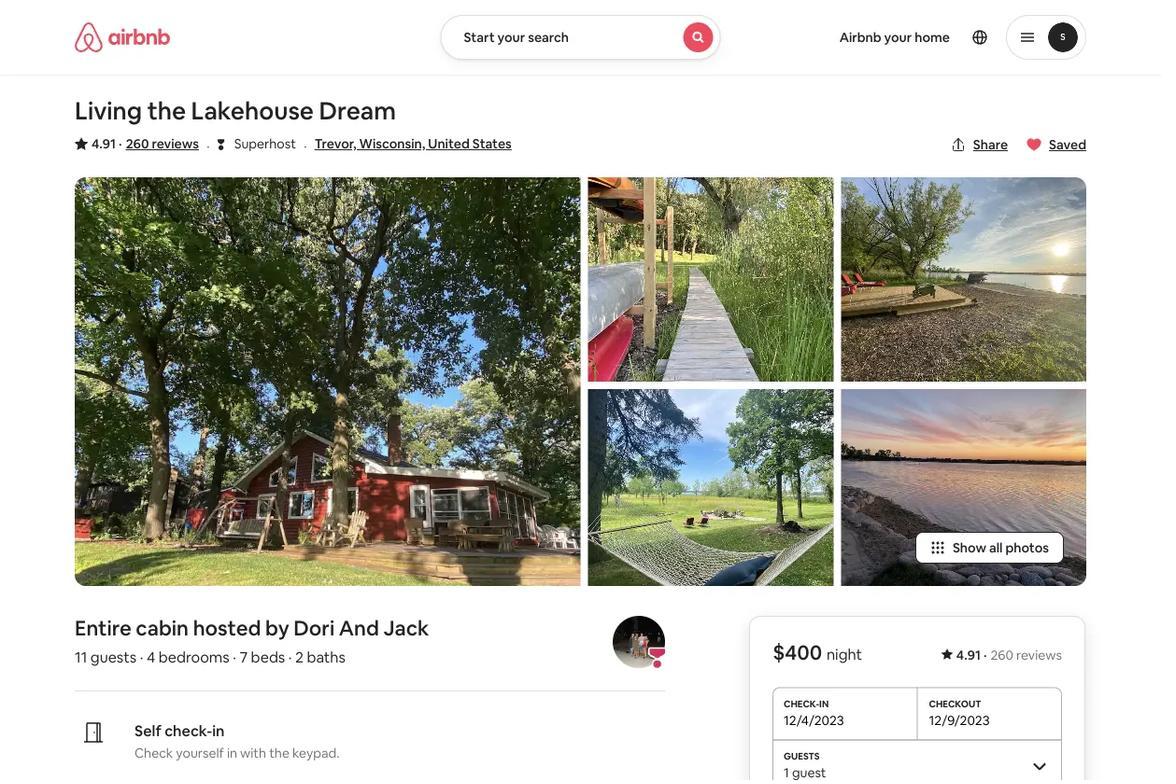 Task type: vqa. For each thing, say whether or not it's contained in the screenshot.
Bedrooms 3 button
no



Task type: describe. For each thing, give the bounding box(es) containing it.
night
[[827, 646, 862, 665]]

new beach front and hangout image
[[841, 178, 1087, 382]]

saved button
[[1019, 129, 1094, 161]]

superhost
[[234, 135, 296, 152]]

11
[[75, 648, 87, 667]]

trevor,
[[315, 135, 357, 152]]

1 horizontal spatial 4.91
[[957, 648, 981, 664]]

· left 7
[[233, 648, 236, 667]]

wisconsin,
[[359, 135, 425, 152]]

1 vertical spatial 4.91 · 260 reviews
[[957, 648, 1062, 664]]

1 vertical spatial reviews
[[1017, 648, 1062, 664]]

entire
[[75, 615, 131, 642]]

self
[[135, 722, 161, 741]]

share
[[973, 136, 1008, 153]]

start your search button
[[441, 15, 721, 60]]

1 guest
[[784, 765, 826, 782]]

󰀃
[[217, 135, 225, 153]]

start your search
[[464, 29, 569, 46]]

7
[[240, 648, 248, 667]]

1 guest button
[[773, 741, 1062, 782]]

bedrooms
[[159, 648, 230, 667]]

· trevor, wisconsin, united states
[[304, 135, 512, 155]]

saved
[[1049, 136, 1087, 153]]

1 vertical spatial in
[[227, 746, 237, 763]]

0 horizontal spatial 4.91
[[92, 135, 116, 152]]

cabin
[[136, 615, 189, 642]]

4
[[147, 648, 155, 667]]

· inside · trevor, wisconsin, united states
[[304, 136, 307, 155]]

by
[[265, 615, 289, 642]]

airbnb your home link
[[828, 18, 961, 57]]

start
[[464, 29, 495, 46]]

profile element
[[743, 0, 1087, 75]]

2
[[295, 648, 304, 667]]

airbnb
[[840, 29, 882, 46]]

· up 12/9/2023
[[984, 648, 987, 664]]

0 horizontal spatial 4.91 · 260 reviews
[[92, 135, 199, 152]]

baths
[[307, 648, 346, 667]]

dream
[[319, 95, 396, 127]]

guests
[[90, 648, 137, 667]]

check-
[[165, 722, 212, 741]]

Start your search search field
[[441, 15, 721, 60]]

1
[[784, 765, 789, 782]]



Task type: locate. For each thing, give the bounding box(es) containing it.
1 vertical spatial the
[[269, 746, 290, 763]]

0 horizontal spatial your
[[498, 29, 525, 46]]

complimentary kayaks and canoe for guest use image
[[588, 178, 834, 382]]

0 horizontal spatial the
[[147, 95, 186, 127]]

trevor, wisconsin, united states button
[[315, 133, 512, 155]]

·
[[119, 135, 122, 152], [206, 136, 210, 155], [304, 136, 307, 155], [984, 648, 987, 664], [140, 648, 143, 667], [233, 648, 236, 667], [288, 648, 292, 667]]

united
[[428, 135, 470, 152]]

your
[[498, 29, 525, 46], [884, 29, 912, 46]]

1 horizontal spatial your
[[884, 29, 912, 46]]

1 horizontal spatial 4.91 · 260 reviews
[[957, 648, 1062, 664]]

4.91
[[92, 135, 116, 152], [957, 648, 981, 664]]

0 vertical spatial reviews
[[152, 135, 199, 152]]

with
[[240, 746, 266, 763]]

top of hill hammock, beautiful view and breeze image
[[588, 390, 834, 587]]

· left 2
[[288, 648, 292, 667]]

our lakehouse  dream image
[[75, 178, 581, 587]]

lakehouse
[[191, 95, 314, 127]]

· down living
[[119, 135, 122, 152]]

guest
[[792, 765, 826, 782]]

and jack
[[339, 615, 429, 642]]

0 vertical spatial 4.91 · 260 reviews
[[92, 135, 199, 152]]

self check-in check yourself in with the keypad.
[[135, 722, 340, 763]]

4.91 · 260 reviews up 12/9/2023
[[957, 648, 1062, 664]]

show
[[953, 540, 987, 557]]

2 your from the left
[[884, 29, 912, 46]]

$400
[[773, 640, 822, 667]]

0 horizontal spatial 260
[[126, 135, 149, 152]]

your inside start your search button
[[498, 29, 525, 46]]

states
[[473, 135, 512, 152]]

home
[[915, 29, 950, 46]]

4.91 · 260 reviews
[[92, 135, 199, 152], [957, 648, 1062, 664]]

· left 󰀃
[[206, 136, 210, 155]]

12/4/2023
[[784, 713, 844, 729]]

in up yourself
[[212, 722, 225, 741]]

your left home
[[884, 29, 912, 46]]

1 horizontal spatial 260
[[991, 648, 1014, 664]]

airbnb your home
[[840, 29, 950, 46]]

1 horizontal spatial the
[[269, 746, 290, 763]]

your right 'start'
[[498, 29, 525, 46]]

your for airbnb
[[884, 29, 912, 46]]

$400 night
[[773, 640, 862, 667]]

your for start
[[498, 29, 525, 46]]

0 horizontal spatial in
[[212, 722, 225, 741]]

beds
[[251, 648, 285, 667]]

1 horizontal spatial reviews
[[1017, 648, 1062, 664]]

the right with
[[269, 746, 290, 763]]

photos
[[1006, 540, 1049, 557]]

260
[[126, 135, 149, 152], [991, 648, 1014, 664]]

1 your from the left
[[498, 29, 525, 46]]

in left with
[[227, 746, 237, 763]]

search
[[528, 29, 569, 46]]

living the lakehouse dream
[[75, 95, 396, 127]]

4.91 · 260 reviews down living
[[92, 135, 199, 152]]

beach swimming area with muck mat, swim mat, kayaks and canoe image
[[841, 390, 1087, 587]]

dori and jack is a superhost. learn more about dori and jack. image
[[613, 617, 665, 669], [613, 617, 665, 669]]

keypad.
[[292, 746, 340, 763]]

0 vertical spatial 260
[[126, 135, 149, 152]]

4.91 down living
[[92, 135, 116, 152]]

0 vertical spatial in
[[212, 722, 225, 741]]

1 vertical spatial 260
[[991, 648, 1014, 664]]

show all photos
[[953, 540, 1049, 557]]

hosted
[[193, 615, 261, 642]]

in
[[212, 722, 225, 741], [227, 746, 237, 763]]

4.91 up 12/9/2023
[[957, 648, 981, 664]]

share button
[[943, 129, 1016, 161]]

· left 4
[[140, 648, 143, 667]]

0 vertical spatial 4.91
[[92, 135, 116, 152]]

the up 260 reviews button
[[147, 95, 186, 127]]

your inside airbnb your home link
[[884, 29, 912, 46]]

0 horizontal spatial reviews
[[152, 135, 199, 152]]

reviews
[[152, 135, 199, 152], [1017, 648, 1062, 664]]

dori
[[294, 615, 335, 642]]

12/9/2023
[[929, 713, 990, 729]]

check
[[135, 746, 173, 763]]

yourself
[[176, 746, 224, 763]]

0 vertical spatial the
[[147, 95, 186, 127]]

1 horizontal spatial in
[[227, 746, 237, 763]]

living
[[75, 95, 142, 127]]

1 vertical spatial 4.91
[[957, 648, 981, 664]]

show all photos button
[[916, 533, 1064, 564]]

260 reviews button
[[126, 135, 199, 153]]

entire cabin hosted by dori and jack 11 guests · 4 bedrooms · 7 beds · 2 baths
[[75, 615, 429, 667]]

the inside self check-in check yourself in with the keypad.
[[269, 746, 290, 763]]

· left trevor,
[[304, 136, 307, 155]]

all
[[989, 540, 1003, 557]]

the
[[147, 95, 186, 127], [269, 746, 290, 763]]



